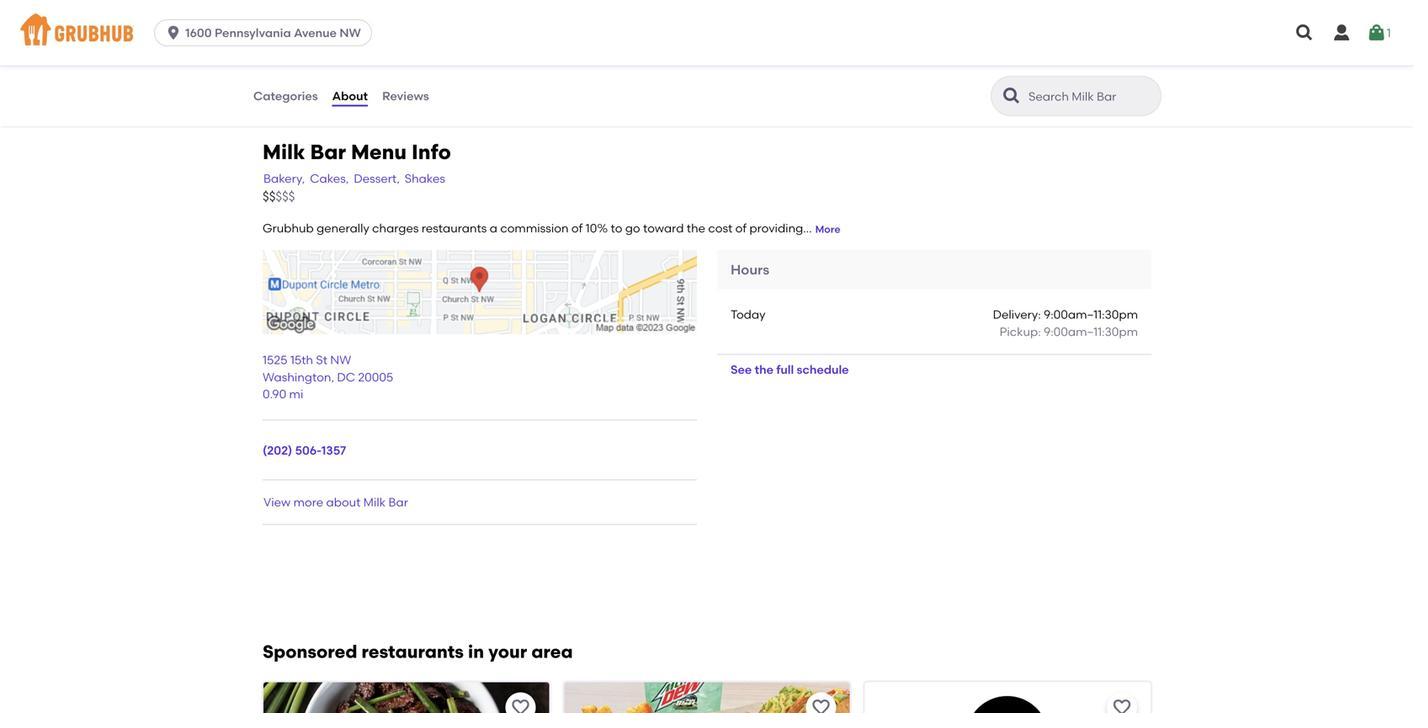 Task type: describe. For each thing, give the bounding box(es) containing it.
grubhub
[[263, 221, 314, 235]]

see the full schedule
[[731, 363, 849, 377]]

...
[[803, 221, 812, 235]]

cakes,
[[310, 171, 349, 186]]

9:00am–11:30pm for delivery: 9:00am–11:30pm
[[1044, 307, 1138, 322]]

9:00am–11:30pm for pickup: 9:00am–11:30pm
[[1044, 325, 1138, 339]]

save this restaurant image for taco bell logo's "save this restaurant" button
[[811, 698, 831, 713]]

pickup: 9:00am–11:30pm
[[1000, 325, 1138, 339]]

menu
[[351, 140, 407, 164]]

0 horizontal spatial milk
[[263, 140, 305, 164]]

bakery, cakes, dessert, shakes
[[263, 171, 445, 186]]

1
[[1387, 26, 1391, 40]]

area
[[531, 641, 573, 663]]

save this restaurant image for "save this restaurant" button related to p.f. chang's  logo
[[510, 698, 531, 713]]

reviews button
[[381, 66, 430, 126]]

1 button
[[1367, 18, 1391, 48]]

nw for avenue
[[340, 26, 361, 40]]

categories
[[253, 89, 318, 103]]

506-
[[295, 443, 321, 458]]

1 vertical spatial restaurants
[[362, 641, 464, 663]]

$$
[[263, 189, 276, 204]]

view
[[263, 495, 291, 509]]

taco bell logo image
[[564, 682, 850, 713]]

&pizza (e street) logo image
[[952, 682, 1063, 713]]

Search Milk Bar search field
[[1027, 88, 1156, 104]]

charges
[[372, 221, 419, 235]]

cost
[[708, 221, 733, 235]]

1600
[[185, 26, 212, 40]]

1 of from the left
[[572, 221, 583, 235]]

0 vertical spatial restaurants
[[422, 221, 487, 235]]

the inside button
[[755, 363, 774, 377]]

providing
[[750, 221, 803, 235]]

about button
[[331, 66, 369, 126]]

1 horizontal spatial bar
[[389, 495, 408, 509]]

$$$$$
[[263, 189, 295, 204]]

1600 pennsylvania avenue nw
[[185, 26, 361, 40]]

a
[[490, 221, 498, 235]]

svg image inside 1 button
[[1367, 23, 1387, 43]]

hours
[[731, 262, 769, 278]]

milk bar menu info
[[263, 140, 451, 164]]

more
[[815, 223, 841, 235]]

nw for st
[[330, 353, 351, 367]]

see
[[731, 363, 752, 377]]

dc
[[337, 370, 355, 384]]

dessert, button
[[353, 169, 401, 188]]

go
[[625, 221, 640, 235]]

save this restaurant button for p.f. chang's  logo
[[505, 693, 536, 713]]

today
[[731, 307, 766, 322]]



Task type: locate. For each thing, give the bounding box(es) containing it.
milk
[[263, 140, 305, 164], [364, 495, 386, 509]]

shakes
[[405, 171, 445, 186]]

0 vertical spatial the
[[687, 221, 705, 235]]

dessert,
[[354, 171, 400, 186]]

delivery:
[[993, 307, 1041, 322]]

see the full schedule button
[[717, 355, 862, 385]]

0 vertical spatial milk
[[263, 140, 305, 164]]

grubhub generally charges restaurants a commission of 10% to go toward the cost of providing ... more
[[263, 221, 841, 235]]

0 horizontal spatial bar
[[310, 140, 346, 164]]

info
[[412, 140, 451, 164]]

schedule
[[797, 363, 849, 377]]

0 horizontal spatial the
[[687, 221, 705, 235]]

1 vertical spatial 9:00am–11:30pm
[[1044, 325, 1138, 339]]

(202) 506-1357 button
[[263, 442, 346, 459]]

save this restaurant button for &pizza (e street) logo
[[1107, 693, 1137, 713]]

1 vertical spatial milk
[[364, 495, 386, 509]]

1 vertical spatial nw
[[330, 353, 351, 367]]

sponsored restaurants in your area
[[263, 641, 573, 663]]

1 horizontal spatial the
[[755, 363, 774, 377]]

restaurants left a
[[422, 221, 487, 235]]

1600 pennsylvania avenue nw button
[[154, 19, 379, 46]]

2 of from the left
[[735, 221, 747, 235]]

save this restaurant button for taco bell logo
[[806, 693, 836, 713]]

1 horizontal spatial milk
[[364, 495, 386, 509]]

delivery: 9:00am–11:30pm
[[993, 307, 1138, 322]]

generally
[[317, 221, 369, 235]]

more
[[293, 495, 323, 509]]

1 9:00am–11:30pm from the top
[[1044, 307, 1138, 322]]

save this restaurant image
[[510, 698, 531, 713], [811, 698, 831, 713]]

milk up bakery,
[[263, 140, 305, 164]]

in
[[468, 641, 484, 663]]

to
[[611, 221, 622, 235]]

0.90
[[263, 387, 286, 401]]

svg image inside 1600 pennsylvania avenue nw "button"
[[165, 24, 182, 41]]

washington
[[263, 370, 331, 384]]

toward
[[643, 221, 684, 235]]

nw
[[340, 26, 361, 40], [330, 353, 351, 367]]

0 horizontal spatial save this restaurant image
[[510, 698, 531, 713]]

(202)
[[263, 443, 292, 458]]

the left cost
[[687, 221, 705, 235]]

main navigation navigation
[[0, 0, 1414, 66]]

bakery, button
[[263, 169, 306, 188]]

0 vertical spatial 9:00am–11:30pm
[[1044, 307, 1138, 322]]

2 save this restaurant button from the left
[[806, 693, 836, 713]]

commission
[[500, 221, 569, 235]]

9:00am–11:30pm down delivery: 9:00am–11:30pm
[[1044, 325, 1138, 339]]

reviews
[[382, 89, 429, 103]]

3 save this restaurant button from the left
[[1107, 693, 1137, 713]]

of left 10%
[[572, 221, 583, 235]]

0 horizontal spatial of
[[572, 221, 583, 235]]

20005
[[358, 370, 393, 384]]

15th
[[290, 353, 313, 367]]

svg image
[[1295, 23, 1315, 43], [1332, 23, 1352, 43], [1367, 23, 1387, 43], [165, 24, 182, 41]]

about
[[332, 89, 368, 103]]

2 horizontal spatial save this restaurant button
[[1107, 693, 1137, 713]]

p.f. chang's  logo image
[[263, 682, 549, 713]]

0 vertical spatial bar
[[310, 140, 346, 164]]

shakes button
[[404, 169, 446, 188]]

pickup:
[[1000, 325, 1041, 339]]

0 horizontal spatial save this restaurant button
[[505, 693, 536, 713]]

nw inside 1525 15th st nw washington , dc 20005 0.90 mi
[[330, 353, 351, 367]]

milk right about
[[364, 495, 386, 509]]

save this restaurant button
[[505, 693, 536, 713], [806, 693, 836, 713], [1107, 693, 1137, 713]]

full
[[776, 363, 794, 377]]

bar right about
[[389, 495, 408, 509]]

1 horizontal spatial of
[[735, 221, 747, 235]]

sponsored
[[263, 641, 357, 663]]

(202) 506-1357
[[263, 443, 346, 458]]

,
[[331, 370, 334, 384]]

1 vertical spatial the
[[755, 363, 774, 377]]

save this restaurant image
[[1112, 698, 1132, 713]]

restaurants up p.f. chang's  logo
[[362, 641, 464, 663]]

avenue
[[294, 26, 337, 40]]

1 save this restaurant image from the left
[[510, 698, 531, 713]]

nw up dc
[[330, 353, 351, 367]]

bar
[[310, 140, 346, 164], [389, 495, 408, 509]]

9:00am–11:30pm
[[1044, 307, 1138, 322], [1044, 325, 1138, 339]]

0 vertical spatial nw
[[340, 26, 361, 40]]

2 save this restaurant image from the left
[[811, 698, 831, 713]]

1 vertical spatial bar
[[389, 495, 408, 509]]

the
[[687, 221, 705, 235], [755, 363, 774, 377]]

1 horizontal spatial save this restaurant image
[[811, 698, 831, 713]]

9:00am–11:30pm up pickup: 9:00am–11:30pm
[[1044, 307, 1138, 322]]

st
[[316, 353, 327, 367]]

1525
[[263, 353, 287, 367]]

search icon image
[[1002, 86, 1022, 106]]

nw right the avenue
[[340, 26, 361, 40]]

categories button
[[253, 66, 319, 126]]

restaurants
[[422, 221, 487, 235], [362, 641, 464, 663]]

1 horizontal spatial save this restaurant button
[[806, 693, 836, 713]]

2 9:00am–11:30pm from the top
[[1044, 325, 1138, 339]]

nw inside 1600 pennsylvania avenue nw "button"
[[340, 26, 361, 40]]

1525 15th st nw washington , dc 20005 0.90 mi
[[263, 353, 393, 401]]

view more about milk bar
[[263, 495, 408, 509]]

bakery,
[[263, 171, 305, 186]]

10%
[[586, 221, 608, 235]]

1357
[[321, 443, 346, 458]]

of
[[572, 221, 583, 235], [735, 221, 747, 235]]

the left full
[[755, 363, 774, 377]]

your
[[488, 641, 527, 663]]

of right cost
[[735, 221, 747, 235]]

cakes, button
[[309, 169, 350, 188]]

pennsylvania
[[215, 26, 291, 40]]

more button
[[815, 222, 841, 237]]

1 save this restaurant button from the left
[[505, 693, 536, 713]]

about
[[326, 495, 361, 509]]

mi
[[289, 387, 303, 401]]

bar up cakes,
[[310, 140, 346, 164]]



Task type: vqa. For each thing, say whether or not it's contained in the screenshot.
Jack
no



